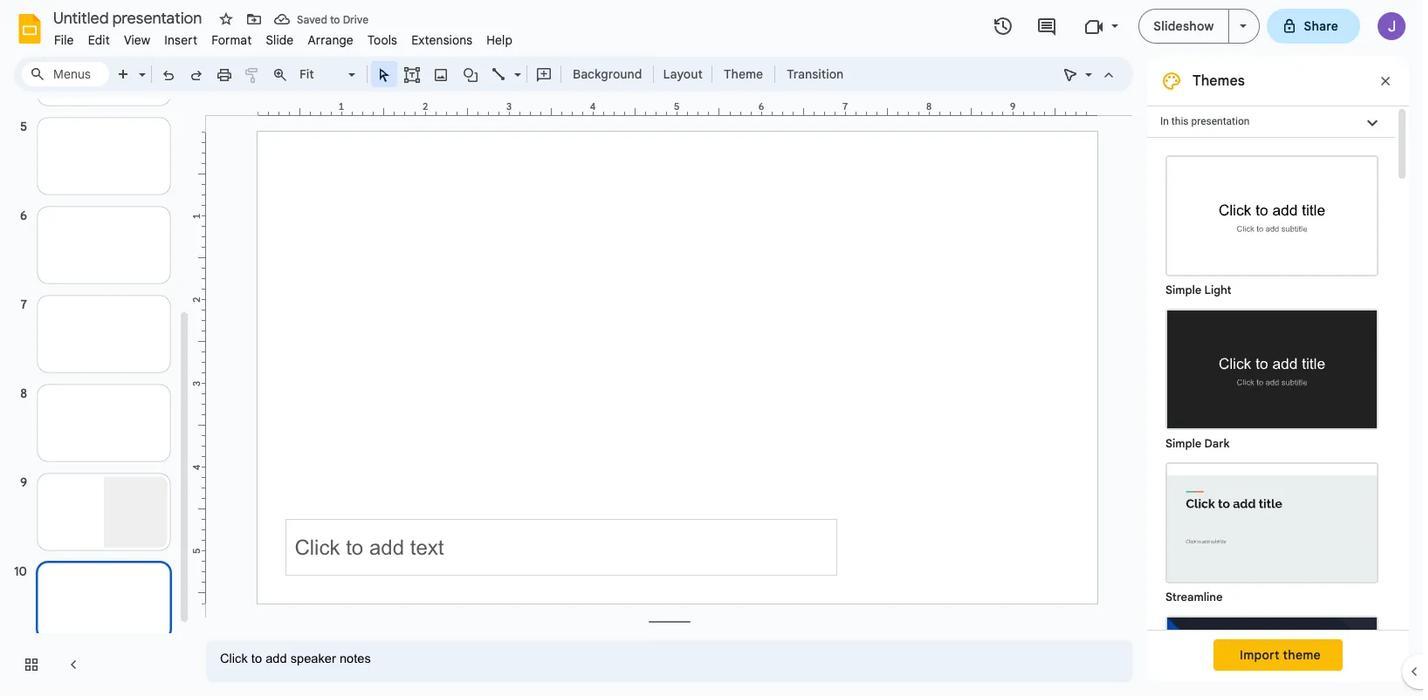 Task type: locate. For each thing, give the bounding box(es) containing it.
saved to drive button
[[270, 7, 373, 31]]

simple left light
[[1166, 283, 1202, 298]]

menu bar containing file
[[47, 23, 520, 52]]

option group containing simple light
[[1148, 138, 1396, 697]]

theme
[[724, 66, 763, 82]]

in this presentation
[[1161, 115, 1250, 128]]

1 simple from the top
[[1166, 283, 1202, 298]]

simple inside option
[[1166, 283, 1202, 298]]

background button
[[565, 61, 650, 87]]

menu bar
[[47, 23, 520, 52]]

navigation
[[0, 0, 192, 697]]

slide
[[266, 32, 294, 48]]

format
[[212, 32, 252, 48]]

theme button
[[716, 61, 771, 87]]

option group
[[1148, 138, 1396, 697]]

2 simple from the top
[[1166, 437, 1202, 452]]

simple
[[1166, 283, 1202, 298], [1166, 437, 1202, 452]]

0 vertical spatial simple
[[1166, 283, 1202, 298]]

slide menu item
[[259, 30, 301, 51]]

theme
[[1284, 648, 1321, 664]]

streamline
[[1166, 590, 1223, 605]]

Focus radio
[[1157, 608, 1388, 697]]

1 vertical spatial simple
[[1166, 437, 1202, 452]]

Zoom text field
[[297, 62, 346, 86]]

Simple Dark radio
[[1157, 300, 1388, 454]]

share
[[1304, 18, 1339, 34]]

layout
[[663, 66, 703, 82]]

Menus field
[[22, 62, 109, 86]]

simple inside radio
[[1166, 437, 1202, 452]]

new slide with layout image
[[135, 63, 146, 69]]

share button
[[1267, 9, 1361, 44]]

import theme
[[1240, 648, 1321, 664]]

insert menu item
[[157, 30, 205, 51]]

to
[[330, 13, 340, 26]]

simple for simple light
[[1166, 283, 1202, 298]]

transition
[[787, 66, 844, 82]]

simple left dark
[[1166, 437, 1202, 452]]

Rename text field
[[47, 7, 212, 28]]

menu bar inside menu bar banner
[[47, 23, 520, 52]]

view
[[124, 32, 151, 48]]

light
[[1205, 283, 1232, 298]]

import
[[1240, 648, 1280, 664]]

layout button
[[658, 61, 708, 87]]

Star checkbox
[[214, 7, 238, 31]]

slideshow button
[[1139, 9, 1229, 44]]

in this presentation tab
[[1148, 106, 1396, 138]]

file
[[54, 32, 74, 48]]

select line image
[[510, 63, 521, 69]]

dark
[[1205, 437, 1230, 452]]

insert image image
[[431, 62, 451, 86]]



Task type: describe. For each thing, give the bounding box(es) containing it.
tools menu item
[[361, 30, 405, 51]]

Zoom field
[[294, 62, 363, 87]]

background
[[573, 66, 642, 82]]

slideshow
[[1154, 18, 1215, 34]]

menu bar banner
[[0, 0, 1424, 697]]

themes application
[[0, 0, 1424, 697]]

extensions menu item
[[405, 30, 480, 51]]

option group inside themes section
[[1148, 138, 1396, 697]]

in
[[1161, 115, 1169, 128]]

tools
[[368, 32, 398, 48]]

saved to drive
[[297, 13, 369, 26]]

extensions
[[412, 32, 473, 48]]

simple for simple dark
[[1166, 437, 1202, 452]]

saved
[[297, 13, 327, 26]]

insert
[[164, 32, 198, 48]]

transition button
[[779, 61, 852, 87]]

help menu item
[[480, 30, 520, 51]]

this
[[1172, 115, 1189, 128]]

simple light
[[1166, 283, 1232, 298]]

arrange menu item
[[301, 30, 361, 51]]

format menu item
[[205, 30, 259, 51]]

help
[[487, 32, 513, 48]]

simple dark
[[1166, 437, 1230, 452]]

file menu item
[[47, 30, 81, 51]]

themes
[[1193, 72, 1245, 90]]

main toolbar
[[108, 61, 853, 87]]

shape image
[[461, 62, 481, 86]]

presentation
[[1192, 115, 1250, 128]]

import theme button
[[1214, 640, 1343, 672]]

edit
[[88, 32, 110, 48]]

mode and view toolbar
[[1057, 57, 1123, 92]]

Simple Light radio
[[1157, 147, 1388, 697]]

view menu item
[[117, 30, 157, 51]]

live pointer settings image
[[1081, 63, 1093, 69]]

themes section
[[1148, 57, 1410, 697]]

edit menu item
[[81, 30, 117, 51]]

focus image
[[1168, 618, 1377, 697]]

Streamline radio
[[1157, 454, 1388, 608]]

presentation options image
[[1240, 24, 1247, 28]]

drive
[[343, 13, 369, 26]]

arrange
[[308, 32, 354, 48]]



Task type: vqa. For each thing, say whether or not it's contained in the screenshot.
leftmost source
no



